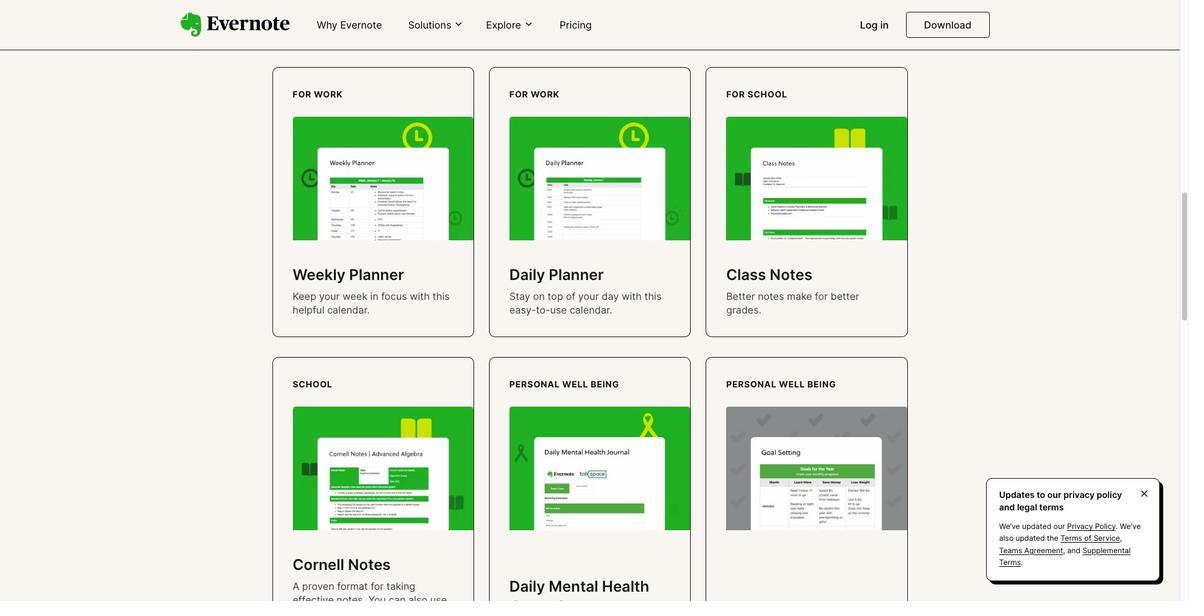 Task type: vqa. For each thing, say whether or not it's contained in the screenshot.


Task type: locate. For each thing, give the bounding box(es) containing it.
. for .
[[1021, 558, 1023, 567]]

2 planner from the left
[[549, 265, 604, 283]]

1 vertical spatial updated
[[1016, 534, 1045, 543]]

also inside . we've also updated the
[[1000, 534, 1014, 543]]

for for weekly planner
[[293, 89, 312, 100]]

calendar.
[[327, 304, 370, 316], [570, 304, 613, 316]]

our up the terms
[[1048, 489, 1062, 500]]

calendar. down day
[[570, 304, 613, 316]]

0 vertical spatial of
[[566, 290, 576, 302]]

1 horizontal spatial your
[[579, 290, 599, 302]]

1 vertical spatial of
[[1085, 534, 1092, 543]]

1 vertical spatial terms
[[1000, 558, 1021, 567]]

updated up teams agreement link
[[1016, 534, 1045, 543]]

1 horizontal spatial terms
[[1061, 534, 1083, 543]]

and down . we've also updated the
[[1068, 546, 1081, 555]]

0 vertical spatial terms
[[1061, 534, 1083, 543]]

0 vertical spatial also
[[1000, 534, 1014, 543]]

a proven format for taking effective notes. you can also us
[[293, 580, 449, 601]]

daily
[[510, 265, 545, 283], [510, 578, 545, 596]]

we've up teams
[[1000, 522, 1021, 531]]

taking
[[387, 580, 416, 592]]

0 horizontal spatial well
[[563, 379, 589, 390]]

why
[[317, 19, 338, 31]]

why evernote
[[317, 19, 382, 31]]

1 vertical spatial in
[[370, 290, 379, 302]]

1 being from the left
[[591, 379, 620, 390]]

0 horizontal spatial this
[[433, 290, 450, 302]]

2 your from the left
[[579, 290, 599, 302]]

class
[[727, 265, 767, 283]]

1 vertical spatial notes
[[348, 555, 391, 573]]

daily planner
[[510, 265, 604, 283]]

0 horizontal spatial your
[[319, 290, 340, 302]]

notes
[[770, 265, 813, 283], [348, 555, 391, 573]]

with right day
[[622, 290, 642, 302]]

work for weekly
[[314, 89, 343, 100]]

1 vertical spatial school
[[293, 379, 333, 390]]

0 horizontal spatial in
[[370, 290, 379, 302]]

a
[[293, 580, 300, 592]]

1 daily from the top
[[510, 265, 545, 283]]

2 personal from the left
[[727, 379, 777, 390]]

1 horizontal spatial personal
[[727, 379, 777, 390]]

0 vertical spatial .
[[1116, 522, 1118, 531]]

terms of service link
[[1061, 534, 1121, 543]]

0 horizontal spatial for work
[[293, 89, 343, 100]]

2 daily from the top
[[510, 578, 545, 596]]

1 with from the left
[[410, 290, 430, 302]]

log in link
[[853, 14, 897, 37]]

also up teams
[[1000, 534, 1014, 543]]

. down teams agreement link
[[1021, 558, 1023, 567]]

use
[[550, 304, 567, 316]]

planner for weekly planner
[[349, 265, 404, 283]]

daily up journal
[[510, 578, 545, 596]]

health
[[602, 578, 650, 596]]

1 this from the left
[[433, 290, 450, 302]]

1 work from the left
[[314, 89, 343, 100]]

and inside updates to our privacy policy and legal terms
[[1000, 502, 1016, 512]]

0 horizontal spatial being
[[591, 379, 620, 390]]

1 horizontal spatial in
[[881, 19, 889, 31]]

. up 'service'
[[1116, 522, 1118, 531]]

also down taking on the bottom left of the page
[[409, 594, 428, 601]]

day
[[602, 290, 619, 302]]

work
[[314, 89, 343, 100], [531, 89, 560, 100]]

this right focus
[[433, 290, 450, 302]]

1 vertical spatial also
[[409, 594, 428, 601]]

0 horizontal spatial calendar.
[[327, 304, 370, 316]]

easy-
[[510, 304, 536, 316]]

1 horizontal spatial also
[[1000, 534, 1014, 543]]

better
[[831, 290, 860, 302]]

your down weekly on the top of the page
[[319, 290, 340, 302]]

0 vertical spatial our
[[1048, 489, 1062, 500]]

terms inside terms of service , teams agreement , and
[[1061, 534, 1083, 543]]

0 horizontal spatial ,
[[1064, 546, 1066, 555]]

evernote logo image
[[180, 12, 290, 37]]

personal well being
[[510, 379, 620, 390], [727, 379, 837, 390]]

we've updated our privacy policy
[[1000, 522, 1116, 531]]

2 personal well being from the left
[[727, 379, 837, 390]]

0 horizontal spatial we've
[[1000, 522, 1021, 531]]

, down . we've also updated the
[[1064, 546, 1066, 555]]

0 horizontal spatial of
[[566, 290, 576, 302]]

calendar. down week
[[327, 304, 370, 316]]

2 we've from the left
[[1121, 522, 1141, 531]]

1 horizontal spatial for work
[[510, 89, 560, 100]]

.
[[1116, 522, 1118, 531], [1021, 558, 1023, 567]]

our inside updates to our privacy policy and legal terms
[[1048, 489, 1062, 500]]

1 horizontal spatial of
[[1085, 534, 1092, 543]]

for work for weekly
[[293, 89, 343, 100]]

of down privacy policy link
[[1085, 534, 1092, 543]]

class notes
[[727, 265, 813, 283]]

with right focus
[[410, 290, 430, 302]]

1 for work from the left
[[293, 89, 343, 100]]

1 horizontal spatial work
[[531, 89, 560, 100]]

and
[[1000, 502, 1016, 512], [1068, 546, 1081, 555]]

updates to our privacy policy and legal terms
[[1000, 489, 1123, 512]]

planner
[[349, 265, 404, 283], [549, 265, 604, 283]]

this right day
[[645, 290, 662, 302]]

. we've also updated the
[[1000, 522, 1141, 543]]

notes up a proven format for taking effective notes. you can also us
[[348, 555, 391, 573]]

make
[[787, 290, 813, 302]]

1 vertical spatial and
[[1068, 546, 1081, 555]]

1 horizontal spatial notes
[[770, 265, 813, 283]]

1 horizontal spatial planner
[[549, 265, 604, 283]]

for
[[293, 89, 312, 100], [510, 89, 529, 100], [727, 89, 746, 100], [815, 290, 828, 302], [371, 580, 384, 592]]

this inside "keep your week in focus with this helpful calendar."
[[433, 290, 450, 302]]

why evernote link
[[310, 14, 390, 37]]

2 with from the left
[[622, 290, 642, 302]]

your left day
[[579, 290, 599, 302]]

privacy
[[1064, 489, 1095, 500]]

policy
[[1097, 489, 1123, 500]]

0 vertical spatial school
[[748, 89, 788, 100]]

in right log
[[881, 19, 889, 31]]

0 horizontal spatial terms
[[1000, 558, 1021, 567]]

1 vertical spatial daily
[[510, 578, 545, 596]]

0 horizontal spatial work
[[314, 89, 343, 100]]

with
[[410, 290, 430, 302], [622, 290, 642, 302]]

teams agreement link
[[1000, 546, 1064, 555]]

keep your week in focus with this helpful calendar.
[[293, 290, 450, 316]]

, up supplemental
[[1121, 534, 1123, 543]]

0 vertical spatial daily
[[510, 265, 545, 283]]

your
[[319, 290, 340, 302], [579, 290, 599, 302]]

daily up stay at the left of page
[[510, 265, 545, 283]]

2 calendar. from the left
[[570, 304, 613, 316]]

this
[[433, 290, 450, 302], [645, 290, 662, 302]]

of
[[566, 290, 576, 302], [1085, 534, 1092, 543]]

terms down privacy
[[1061, 534, 1083, 543]]

journal
[[510, 597, 564, 601]]

well
[[563, 379, 589, 390], [780, 379, 805, 390]]

0 horizontal spatial .
[[1021, 558, 1023, 567]]

for inside better notes make for better grades.
[[815, 290, 828, 302]]

our
[[1048, 489, 1062, 500], [1054, 522, 1066, 531]]

in
[[881, 19, 889, 31], [370, 290, 379, 302]]

daily inside daily mental health journal
[[510, 578, 545, 596]]

1 horizontal spatial this
[[645, 290, 662, 302]]

and down updates
[[1000, 502, 1016, 512]]

solutions
[[408, 19, 452, 31]]

1 horizontal spatial calendar.
[[570, 304, 613, 316]]

1 horizontal spatial with
[[622, 290, 642, 302]]

for work
[[293, 89, 343, 100], [510, 89, 560, 100]]

1 planner from the left
[[349, 265, 404, 283]]

notes up make
[[770, 265, 813, 283]]

1 horizontal spatial well
[[780, 379, 805, 390]]

terms down teams
[[1000, 558, 1021, 567]]

0 horizontal spatial personal well being
[[510, 379, 620, 390]]

1 your from the left
[[319, 290, 340, 302]]

terms
[[1040, 502, 1064, 512]]

pricing link
[[552, 14, 599, 37]]

personal
[[510, 379, 560, 390], [727, 379, 777, 390]]

also inside a proven format for taking effective notes. you can also us
[[409, 594, 428, 601]]

1 horizontal spatial .
[[1116, 522, 1118, 531]]

with inside "keep your week in focus with this helpful calendar."
[[410, 290, 430, 302]]

1 vertical spatial .
[[1021, 558, 1023, 567]]

explore
[[486, 19, 521, 31]]

we've
[[1000, 522, 1021, 531], [1121, 522, 1141, 531]]

school
[[748, 89, 788, 100], [293, 379, 333, 390]]

1 calendar. from the left
[[327, 304, 370, 316]]

2 this from the left
[[645, 290, 662, 302]]

1 horizontal spatial being
[[808, 379, 837, 390]]

in right week
[[370, 290, 379, 302]]

planner up stay on top of your day with this easy-to-use calendar.
[[549, 265, 604, 283]]

log
[[860, 19, 878, 31]]

format
[[337, 580, 368, 592]]

1 horizontal spatial personal well being
[[727, 379, 837, 390]]

2 for work from the left
[[510, 89, 560, 100]]

supplemental terms link
[[1000, 546, 1131, 567]]

0 vertical spatial notes
[[770, 265, 813, 283]]

1 horizontal spatial and
[[1068, 546, 1081, 555]]

0 vertical spatial and
[[1000, 502, 1016, 512]]

2 work from the left
[[531, 89, 560, 100]]

this inside stay on top of your day with this easy-to-use calendar.
[[645, 290, 662, 302]]

0 horizontal spatial personal
[[510, 379, 560, 390]]

grades.
[[727, 304, 762, 316]]

helpful
[[293, 304, 325, 316]]

planner for daily planner
[[549, 265, 604, 283]]

privacy policy link
[[1068, 522, 1116, 531]]

being
[[591, 379, 620, 390], [808, 379, 837, 390]]

. inside . we've also updated the
[[1116, 522, 1118, 531]]

your inside stay on top of your day with this easy-to-use calendar.
[[579, 290, 599, 302]]

service
[[1094, 534, 1121, 543]]

on
[[533, 290, 545, 302]]

better
[[727, 290, 756, 302]]

0 horizontal spatial notes
[[348, 555, 391, 573]]

0 vertical spatial ,
[[1121, 534, 1123, 543]]

1 horizontal spatial we've
[[1121, 522, 1141, 531]]

0 horizontal spatial and
[[1000, 502, 1016, 512]]

our up the
[[1054, 522, 1066, 531]]

effective
[[293, 594, 334, 601]]

updated up the
[[1023, 522, 1052, 531]]

evernote
[[340, 19, 382, 31]]

1 we've from the left
[[1000, 522, 1021, 531]]

planner up focus
[[349, 265, 404, 283]]

notes for class notes
[[770, 265, 813, 283]]

your inside "keep your week in focus with this helpful calendar."
[[319, 290, 340, 302]]

,
[[1121, 534, 1123, 543], [1064, 546, 1066, 555]]

privacy
[[1068, 522, 1094, 531]]

better notes make for better grades.
[[727, 290, 860, 316]]

notes
[[758, 290, 785, 302]]

also
[[1000, 534, 1014, 543], [409, 594, 428, 601]]

proven
[[302, 580, 335, 592]]

0 horizontal spatial planner
[[349, 265, 404, 283]]

of right top
[[566, 290, 576, 302]]

1 vertical spatial our
[[1054, 522, 1066, 531]]

0 horizontal spatial with
[[410, 290, 430, 302]]

0 horizontal spatial also
[[409, 594, 428, 601]]

daily for daily mental health journal
[[510, 578, 545, 596]]

terms inside supplemental terms
[[1000, 558, 1021, 567]]

we've right 'policy'
[[1121, 522, 1141, 531]]

terms
[[1061, 534, 1083, 543], [1000, 558, 1021, 567]]



Task type: describe. For each thing, give the bounding box(es) containing it.
week
[[343, 290, 368, 302]]

focus
[[381, 290, 407, 302]]

2 well from the left
[[780, 379, 805, 390]]

keep
[[293, 290, 316, 302]]

0 vertical spatial in
[[881, 19, 889, 31]]

. for . we've also updated the
[[1116, 522, 1118, 531]]

pricing
[[560, 19, 592, 31]]

calendar. inside "keep your week in focus with this helpful calendar."
[[327, 304, 370, 316]]

calendar. inside stay on top of your day with this easy-to-use calendar.
[[570, 304, 613, 316]]

of inside terms of service , teams agreement , and
[[1085, 534, 1092, 543]]

the
[[1048, 534, 1059, 543]]

cornell
[[293, 555, 345, 573]]

0 horizontal spatial school
[[293, 379, 333, 390]]

to-
[[536, 304, 550, 316]]

1 personal well being from the left
[[510, 379, 620, 390]]

for school
[[727, 89, 788, 100]]

policy
[[1096, 522, 1116, 531]]

notes.
[[337, 594, 366, 601]]

0 vertical spatial updated
[[1023, 522, 1052, 531]]

with inside stay on top of your day with this easy-to-use calendar.
[[622, 290, 642, 302]]

supplemental
[[1083, 546, 1131, 555]]

agreement
[[1025, 546, 1064, 555]]

personal well being link
[[706, 357, 908, 601]]

teams
[[1000, 546, 1023, 555]]

cornell notes
[[293, 555, 391, 573]]

top
[[548, 290, 563, 302]]

log in
[[860, 19, 889, 31]]

in inside "keep your week in focus with this helpful calendar."
[[370, 290, 379, 302]]

to
[[1037, 489, 1046, 500]]

weekly planner
[[293, 265, 404, 283]]

work for daily
[[531, 89, 560, 100]]

1 horizontal spatial ,
[[1121, 534, 1123, 543]]

for for class notes
[[727, 89, 746, 100]]

can
[[389, 594, 406, 601]]

download
[[925, 19, 972, 31]]

daily mental health journal
[[510, 578, 650, 601]]

1 well from the left
[[563, 379, 589, 390]]

updates
[[1000, 489, 1035, 500]]

and inside terms of service , teams agreement , and
[[1068, 546, 1081, 555]]

2 being from the left
[[808, 379, 837, 390]]

updated inside . we've also updated the
[[1016, 534, 1045, 543]]

1 horizontal spatial school
[[748, 89, 788, 100]]

for work for daily
[[510, 89, 560, 100]]

stay
[[510, 290, 531, 302]]

we've inside . we've also updated the
[[1121, 522, 1141, 531]]

stay on top of your day with this easy-to-use calendar.
[[510, 290, 662, 316]]

our for privacy
[[1048, 489, 1062, 500]]

explore button
[[483, 18, 538, 32]]

legal
[[1018, 502, 1038, 512]]

notes for cornell notes
[[348, 555, 391, 573]]

solutions button
[[405, 18, 468, 32]]

of inside stay on top of your day with this easy-to-use calendar.
[[566, 290, 576, 302]]

mental
[[549, 578, 599, 596]]

terms of service , teams agreement , and
[[1000, 534, 1123, 555]]

daily for daily planner
[[510, 265, 545, 283]]

supplemental terms
[[1000, 546, 1131, 567]]

our for privacy
[[1054, 522, 1066, 531]]

download link
[[907, 12, 990, 38]]

1 vertical spatial ,
[[1064, 546, 1066, 555]]

1 personal from the left
[[510, 379, 560, 390]]

weekly
[[293, 265, 346, 283]]

you
[[369, 594, 386, 601]]

for for daily planner
[[510, 89, 529, 100]]

for inside a proven format for taking effective notes. you can also us
[[371, 580, 384, 592]]



